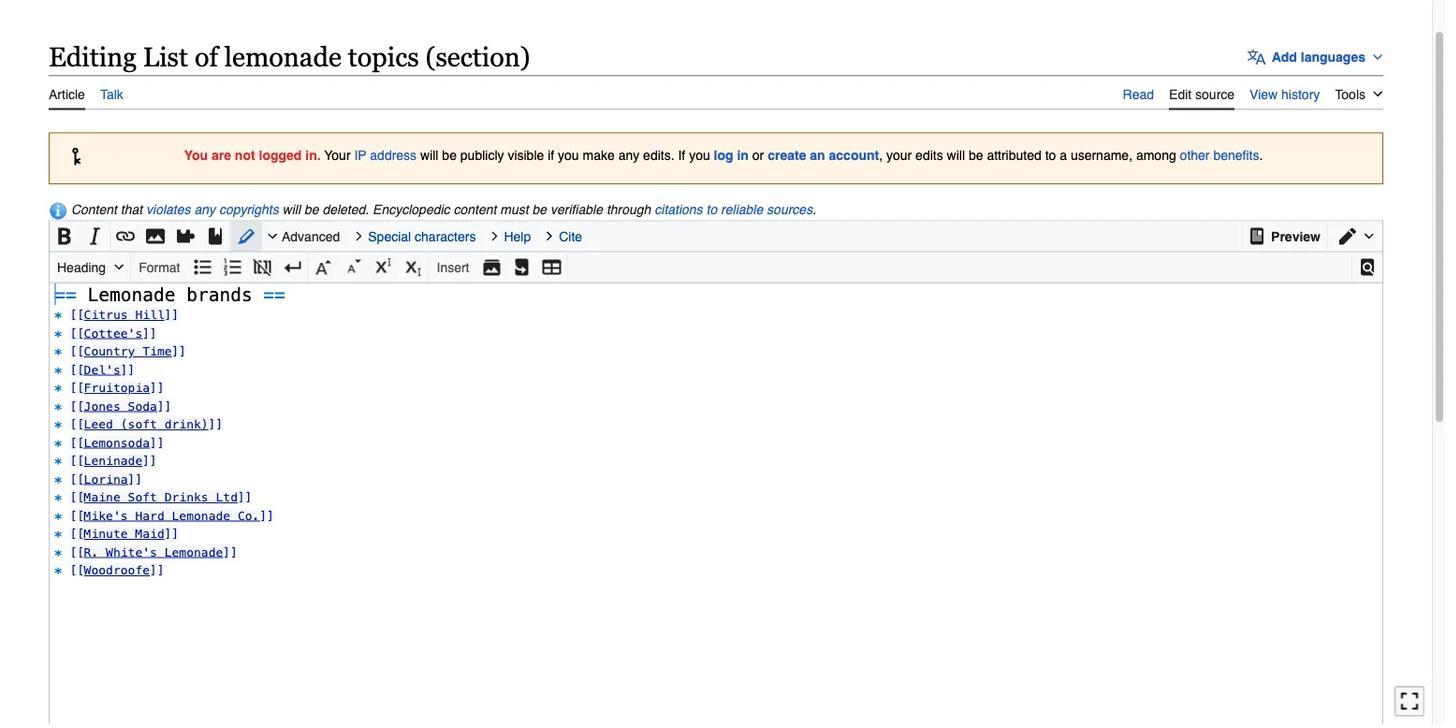 Task type: locate. For each thing, give the bounding box(es) containing it.
* left minute
[[55, 527, 62, 541]]

[[ down leed
[[69, 436, 84, 450]]

2 * from the top
[[55, 326, 62, 340]]

ltd
[[216, 491, 238, 505]]

[[ up maine
[[69, 472, 84, 486]]

* left leninade
[[55, 454, 62, 468]]

leninade
[[84, 454, 143, 468]]

will right edits
[[947, 148, 966, 163]]

username,
[[1071, 148, 1133, 163]]

13 * from the top
[[55, 527, 62, 541]]

7 [[ from the top
[[69, 418, 84, 432]]

[[ down the lorina
[[69, 491, 84, 505]]

[[ up the del's
[[69, 345, 84, 359]]

citations to reliable sources link
[[655, 202, 813, 217]]

special characters
[[368, 229, 476, 244]]

* left the lorina
[[55, 472, 62, 486]]

2 you from the left
[[689, 148, 711, 163]]

0 horizontal spatial you
[[558, 148, 579, 163]]

lemonade
[[225, 41, 342, 72]]

2 horizontal spatial will
[[947, 148, 966, 163]]

r.
[[84, 545, 99, 560]]

to left reliable
[[707, 202, 718, 217]]

through
[[607, 202, 651, 217]]

* left mike's
[[55, 509, 62, 523]]

log
[[714, 148, 734, 163]]

5 [[ from the top
[[69, 381, 84, 395]]

14 * from the top
[[55, 545, 62, 560]]

create an account link
[[768, 148, 880, 163]]

add languages
[[1272, 49, 1366, 64]]

bold image
[[55, 222, 74, 250]]

new line image
[[283, 253, 302, 281]]

0 horizontal spatial to
[[707, 202, 718, 217]]

article link
[[49, 76, 85, 110]]

* left the del's
[[55, 363, 62, 377]]

topics
[[348, 41, 419, 72]]

11 [[ from the top
[[69, 491, 84, 505]]

* left fruitopia
[[55, 381, 62, 395]]

reference image
[[206, 222, 225, 250]]

to left "a"
[[1046, 148, 1057, 163]]

to
[[1046, 148, 1057, 163], [707, 202, 718, 217]]

add
[[1272, 49, 1298, 64]]

1 horizontal spatial you
[[689, 148, 711, 163]]

ip address link
[[354, 148, 417, 163]]

main content
[[41, 31, 1429, 726]]

[[ down citrus
[[69, 326, 84, 340]]

table image
[[543, 253, 561, 281]]

heading
[[57, 260, 106, 275]]

1 horizontal spatial to
[[1046, 148, 1057, 163]]

7 * from the top
[[55, 418, 62, 432]]

* left maine
[[55, 491, 62, 505]]

* left the cottee's
[[55, 326, 62, 340]]

reliable
[[721, 202, 763, 217]]

4 * from the top
[[55, 363, 62, 377]]

special
[[368, 229, 411, 244]]

* left leed
[[55, 418, 62, 432]]

[[
[[69, 308, 84, 322], [69, 326, 84, 340], [69, 345, 84, 359], [69, 363, 84, 377], [69, 381, 84, 395], [69, 399, 84, 413], [69, 418, 84, 432], [69, 436, 84, 450], [69, 454, 84, 468], [69, 472, 84, 486], [69, 491, 84, 505], [69, 509, 84, 523], [69, 527, 84, 541], [69, 545, 84, 560], [69, 564, 84, 578]]

publicly
[[461, 148, 504, 163]]

6 [[ from the top
[[69, 399, 84, 413]]

minute
[[84, 527, 128, 541]]

del's
[[84, 363, 121, 377]]

[[ up jones
[[69, 381, 84, 395]]

(section)
[[426, 41, 531, 72]]

.
[[1260, 148, 1264, 163], [813, 202, 817, 217]]

== down no wiki formatting image
[[263, 284, 285, 305]]

soft
[[128, 491, 157, 505]]

will
[[420, 148, 439, 163], [947, 148, 966, 163], [282, 202, 301, 217]]

0 vertical spatial to
[[1046, 148, 1057, 163]]

1 horizontal spatial any
[[619, 148, 640, 163]]

1 horizontal spatial ==
[[263, 284, 285, 305]]

among
[[1137, 148, 1177, 163]]

. down view
[[1260, 148, 1264, 163]]

0 horizontal spatial .
[[813, 202, 817, 217]]

italic image
[[85, 222, 104, 250]]

maid
[[135, 527, 165, 541]]

insert
[[437, 260, 470, 275]]

be up advanced
[[304, 202, 319, 217]]

will up advanced dropdown button
[[282, 202, 301, 217]]

1 vertical spatial lemonade
[[172, 509, 231, 523]]

1 horizontal spatial .
[[1260, 148, 1264, 163]]

any left edits.
[[619, 148, 640, 163]]

11 * from the top
[[55, 491, 62, 505]]

languages
[[1301, 49, 1366, 64]]

picture gallery image
[[483, 253, 501, 281]]

* left woodroofe at the bottom
[[55, 564, 62, 578]]

14 [[ from the top
[[69, 545, 84, 560]]

list
[[143, 41, 188, 72]]

link image
[[116, 222, 135, 250]]

country
[[84, 345, 135, 359]]

. down an
[[813, 202, 817, 217]]

lorina
[[84, 472, 128, 486]]

insert a template image
[[176, 222, 195, 250]]

that
[[121, 202, 143, 217]]

read link
[[1123, 76, 1155, 108]]

* left citrus
[[55, 308, 62, 322]]

ip
[[354, 148, 367, 163]]

format
[[139, 260, 180, 275]]

preview
[[1272, 229, 1321, 244]]

1 you from the left
[[558, 148, 579, 163]]

a
[[1060, 148, 1068, 163]]

will right address
[[420, 148, 439, 163]]

small image
[[344, 253, 363, 281]]

[[ down maine
[[69, 509, 84, 523]]

[[ up the cottee's
[[69, 308, 84, 322]]

0 horizontal spatial ==
[[55, 284, 77, 305]]

lemonade
[[88, 284, 176, 305], [172, 509, 231, 523], [165, 545, 223, 560]]

an
[[810, 148, 826, 163]]

,
[[880, 148, 883, 163]]

[[ up leed
[[69, 399, 84, 413]]

[[ down jones
[[69, 418, 84, 432]]

== down heading on the left of the page
[[55, 284, 77, 305]]

citations
[[655, 202, 703, 217]]

be
[[442, 148, 457, 163], [969, 148, 984, 163], [304, 202, 319, 217], [532, 202, 547, 217]]

0 horizontal spatial any
[[194, 202, 215, 217]]

3 * from the top
[[55, 345, 62, 359]]

[[ down minute
[[69, 545, 84, 560]]

tools
[[1336, 87, 1366, 102]]

advanced button
[[265, 221, 351, 251]]

[[ down country
[[69, 363, 84, 377]]

copyrights
[[219, 202, 279, 217]]

view history link
[[1250, 76, 1321, 108]]

any
[[619, 148, 640, 163], [194, 202, 215, 217]]

be left attributed at the right of page
[[969, 148, 984, 163]]

article image
[[1248, 222, 1267, 250]]

advanced
[[282, 229, 340, 244]]

lemonade down "drinks"
[[172, 509, 231, 523]]

* left r.
[[55, 545, 62, 560]]

hard
[[135, 509, 165, 523]]

any up "reference" icon
[[194, 202, 215, 217]]

lemonade down maid
[[165, 545, 223, 560]]

1 vertical spatial any
[[194, 202, 215, 217]]

1 horizontal spatial will
[[420, 148, 439, 163]]

4 [[ from the top
[[69, 363, 84, 377]]

visible
[[508, 148, 544, 163]]

* left jones
[[55, 399, 62, 413]]

[[ down r.
[[69, 564, 84, 578]]

edit source
[[1170, 87, 1235, 102]]

your
[[324, 148, 351, 163]]

2 == from the left
[[263, 284, 285, 305]]

edit source link
[[1170, 76, 1235, 110]]

5 * from the top
[[55, 381, 62, 395]]

* left lemonsoda
[[55, 436, 62, 450]]

* left country
[[55, 345, 62, 359]]

lemonade up hill
[[88, 284, 176, 305]]

in
[[737, 148, 749, 163]]

if
[[548, 148, 555, 163]]

[[ up the lorina
[[69, 454, 84, 468]]

edit
[[1170, 87, 1192, 102]]

1 vertical spatial .
[[813, 202, 817, 217]]

[[ up r.
[[69, 527, 84, 541]]

content that violates any copyrights will be deleted. encyclopedic content must be verifiable through citations to reliable sources .
[[71, 202, 817, 217]]

violates any copyrights link
[[146, 202, 279, 217]]



Task type: describe. For each thing, give the bounding box(es) containing it.
superscript image
[[374, 253, 393, 281]]

characters
[[415, 229, 476, 244]]

fullscreen image
[[1401, 692, 1420, 711]]

white's
[[106, 545, 157, 560]]

attributed
[[987, 148, 1042, 163]]

10 [[ from the top
[[69, 472, 84, 486]]

your
[[887, 148, 912, 163]]

big image
[[314, 253, 333, 281]]

other benefits link
[[1181, 148, 1260, 163]]

be left publicly
[[442, 148, 457, 163]]

of
[[195, 41, 218, 72]]

9 [[ from the top
[[69, 454, 84, 468]]

verifiable
[[551, 202, 603, 217]]

1 * from the top
[[55, 308, 62, 322]]

leed
[[84, 418, 113, 432]]

15 [[ from the top
[[69, 564, 84, 578]]

sources
[[767, 202, 813, 217]]

editing list of lemonade topics (section)
[[49, 41, 531, 72]]

brands
[[187, 284, 252, 305]]

language progressive image
[[1248, 48, 1267, 66]]

or
[[753, 148, 764, 163]]

edits.
[[643, 148, 675, 163]]

help button
[[487, 221, 542, 251]]

you are not logged in. your ip address will be publicly visible if you make any edits. if you log in or create an account , your edits will be attributed to a username, among other benefits .
[[184, 148, 1264, 163]]

talk link
[[100, 76, 123, 108]]

0 vertical spatial lemonade
[[88, 284, 176, 305]]

read
[[1123, 87, 1155, 102]]

1 [[ from the top
[[69, 308, 84, 322]]

be right must
[[532, 202, 547, 217]]

make
[[583, 148, 615, 163]]

0 vertical spatial any
[[619, 148, 640, 163]]

2 vertical spatial lemonade
[[165, 545, 223, 560]]

are
[[212, 148, 231, 163]]

(soft
[[121, 418, 157, 432]]

maine
[[84, 491, 121, 505]]

1 == from the left
[[55, 284, 77, 305]]

8 [[ from the top
[[69, 436, 84, 450]]

fruitopia
[[84, 381, 150, 395]]

time
[[143, 345, 172, 359]]

not
[[235, 148, 255, 163]]

heading button
[[50, 252, 130, 282]]

article
[[49, 87, 85, 102]]

cite button
[[542, 221, 594, 251]]

lemonsoda
[[84, 436, 150, 450]]

numbered list image
[[223, 253, 242, 281]]

10 * from the top
[[55, 472, 62, 486]]

6 * from the top
[[55, 399, 62, 413]]

no wiki formatting image
[[253, 253, 272, 281]]

jones
[[84, 399, 121, 413]]

account
[[829, 148, 880, 163]]

syntax highlighting image
[[237, 222, 256, 250]]

cottee's
[[84, 326, 143, 340]]

0 horizontal spatial will
[[282, 202, 301, 217]]

0 vertical spatial .
[[1260, 148, 1264, 163]]

logged
[[259, 148, 302, 163]]

address
[[370, 148, 417, 163]]

13 [[ from the top
[[69, 527, 84, 541]]

content
[[454, 202, 497, 217]]

co.
[[238, 509, 260, 523]]

9 * from the top
[[55, 454, 62, 468]]

special characters button
[[351, 221, 487, 251]]

redirect image
[[513, 253, 531, 281]]

if
[[678, 148, 686, 163]]

content
[[71, 202, 117, 217]]

subscript image
[[404, 253, 423, 281]]

3 [[ from the top
[[69, 345, 84, 359]]

violates
[[146, 202, 191, 217]]

search and replace image
[[1359, 253, 1378, 281]]

bulleted list image
[[193, 253, 212, 281]]

12 * from the top
[[55, 509, 62, 523]]

source
[[1196, 87, 1235, 102]]

must
[[500, 202, 529, 217]]

8 * from the top
[[55, 436, 62, 450]]

talk
[[100, 87, 123, 102]]

preview button
[[1243, 221, 1328, 251]]

woodroofe
[[84, 564, 150, 578]]

images and media image
[[146, 222, 165, 250]]

== lemonade brands == * [[ citrus hill ]] * [[ cottee's ]] * [[ country time ]] * [[ del's ]] * [[ fruitopia ]] * [[ jones soda ]] * [[ leed (soft drink) ]] * [[ lemonsoda ]] * [[ leninade ]] * [[ lorina ]] * [[ maine soft drinks ltd ]] * [[ mike's hard lemonade co. ]] * [[ minute maid ]] * [[ r. white's lemonade ]] * [[ woodroofe ]]
[[55, 284, 285, 578]]

mike's
[[84, 509, 128, 523]]

log in link
[[714, 148, 749, 163]]

editing
[[49, 41, 137, 72]]

create
[[768, 148, 807, 163]]

main content containing editing
[[41, 31, 1429, 726]]

deleted.
[[322, 202, 369, 217]]

help
[[504, 229, 531, 244]]

you
[[184, 148, 208, 163]]

15 * from the top
[[55, 564, 62, 578]]

view history
[[1250, 87, 1321, 102]]

drinks
[[165, 491, 209, 505]]

1 vertical spatial to
[[707, 202, 718, 217]]

12 [[ from the top
[[69, 509, 84, 523]]

encyclopedic
[[373, 202, 450, 217]]

2 [[ from the top
[[69, 326, 84, 340]]

history
[[1282, 87, 1321, 102]]

in.
[[306, 148, 321, 163]]



Task type: vqa. For each thing, say whether or not it's contained in the screenshot.
libellous
no



